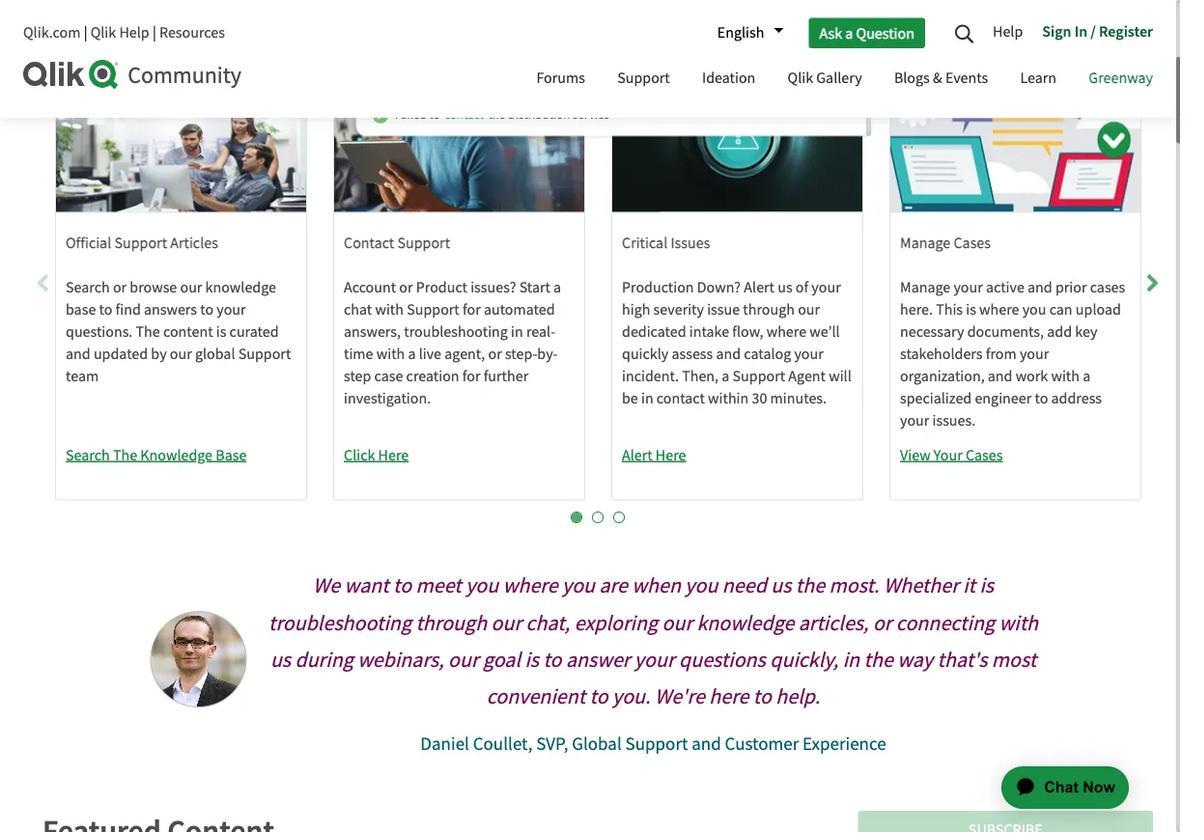 Task type: vqa. For each thing, say whether or not it's contained in the screenshot.


Task type: locate. For each thing, give the bounding box(es) containing it.
us right the need
[[771, 572, 791, 600]]

here for alert here
[[656, 445, 686, 465]]

with up address
[[1051, 367, 1080, 386]]

or inside search or browse our knowledge base to find answers to your questions. the content is curated and updated by our global support team
[[113, 278, 127, 297]]

necessary
[[900, 322, 964, 342]]

1 horizontal spatial knowledge
[[697, 610, 794, 638]]

contact down then,
[[657, 389, 705, 409]]

1 horizontal spatial help
[[993, 21, 1023, 41]]

manage up "here."
[[900, 278, 951, 297]]

support right forums
[[617, 68, 670, 88]]

the left the way
[[864, 647, 893, 674]]

automated
[[484, 300, 555, 320]]

ask a question
[[819, 23, 915, 43]]

1 for from the top
[[463, 300, 481, 320]]

your right of
[[812, 278, 841, 297]]

connecting
[[896, 610, 995, 638]]

to inside manage your active and prior cases here. this is where you can upload necessary documents, add key stakeholders from your organization, and work with a specialized engineer to address your issues.
[[1035, 389, 1048, 409]]

webinars,
[[358, 647, 444, 674]]

answers
[[144, 300, 197, 320]]

our down when
[[662, 610, 693, 638]]

2 manage from the top
[[900, 278, 951, 297]]

help left resources link
[[119, 23, 149, 42]]

1 vertical spatial us
[[771, 572, 791, 600]]

answer
[[566, 647, 630, 674]]

2 horizontal spatial here
[[709, 683, 749, 711]]

support up browse
[[114, 233, 167, 253]]

and up team
[[66, 344, 90, 364]]

0 vertical spatial contact
[[444, 107, 484, 123]]

within
[[708, 389, 749, 409]]

our
[[180, 278, 202, 297], [798, 300, 820, 320], [170, 344, 192, 364], [491, 610, 522, 638], [662, 610, 693, 638], [448, 647, 479, 674]]

our down of
[[798, 300, 820, 320]]

you left the are
[[562, 572, 595, 600]]

articles,
[[798, 610, 869, 638]]

1 search from the top
[[66, 278, 110, 297]]

1 vertical spatial search
[[66, 445, 110, 465]]

support inside dropdown button
[[617, 68, 670, 88]]

support inside search or browse our knowledge base to find answers to your questions. the content is curated and updated by our global support team
[[238, 344, 291, 364]]

click here
[[344, 445, 409, 465]]

is right the this
[[966, 300, 976, 320]]

a right ask
[[845, 23, 853, 43]]

here down incident. on the top right
[[656, 445, 686, 465]]

answers,
[[344, 322, 401, 342]]

us left of
[[778, 278, 793, 297]]

with inside we want to meet you where you are when you need us the most. whether it is troubleshooting through our chat, exploring our knowledge articles, or connecting with us during webinars, our goal is to answer your questions quickly, in the way that's most convenient to you. we're here to help.
[[999, 610, 1038, 638]]

or inside we want to meet you where you are when you need us the most. whether it is troubleshooting through our chat, exploring our knowledge articles, or connecting with us during webinars, our goal is to answer your questions quickly, in the way that's most convenient to you. we're here to help.
[[873, 610, 892, 638]]

sign
[[1042, 21, 1072, 41]]

through inside we want to meet you where you are when you need us the most. whether it is troubleshooting through our chat, exploring our knowledge articles, or connecting with us during webinars, our goal is to answer your questions quickly, in the way that's most convenient to you. we're here to help.
[[416, 610, 487, 638]]

troubleshooting up agent,
[[404, 322, 508, 342]]

1 vertical spatial in
[[641, 389, 654, 409]]

1 vertical spatial troubleshooting
[[268, 610, 411, 638]]

and down intake
[[716, 344, 741, 364]]

us inside production down? alert us of your high severity issue through our dedicated intake flow, where we'll quickly assess and catalog your incident. then, a support agent will be in contact within 30 minutes.
[[778, 278, 793, 297]]

1 manage from the top
[[900, 233, 951, 253]]

and down we're
[[692, 733, 721, 756]]

resources link
[[159, 23, 225, 42]]

a left live at left
[[408, 344, 416, 364]]

0 vertical spatial troubleshooting
[[404, 322, 508, 342]]

qlik right qlik.com link
[[90, 23, 116, 42]]

1 vertical spatial where
[[767, 322, 807, 342]]

search up base
[[66, 278, 110, 297]]

your inside search or browse our knowledge base to find answers to your questions. the content is curated and updated by our global support team
[[217, 300, 246, 320]]

search or browse our knowledge base to find answers to your questions. the content is curated and updated by our global support team
[[66, 278, 291, 386]]

our left the goal
[[448, 647, 479, 674]]

help link
[[993, 14, 1033, 51]]

to up content
[[200, 300, 214, 320]]

where inside we want to meet you where you are when you need us the most. whether it is troubleshooting through our chat, exploring our knowledge articles, or connecting with us during webinars, our goal is to answer your questions quickly, in the way that's most convenient to you. we're here to help.
[[503, 572, 558, 600]]

community
[[128, 60, 242, 90]]

a up within
[[722, 367, 730, 386]]

for down agent,
[[462, 367, 480, 386]]

and inside production down? alert us of your high severity issue through our dedicated intake flow, where we'll quickly assess and catalog your incident. then, a support agent will be in contact within 30 minutes.
[[716, 344, 741, 364]]

alert right down?
[[744, 278, 775, 297]]

failed
[[395, 107, 427, 123]]

exploring
[[574, 610, 658, 638]]

service
[[573, 107, 609, 123]]

or down most.
[[873, 610, 892, 638]]

search inside search or browse our knowledge base to find answers to your questions. the content is curated and updated by our global support team
[[66, 278, 110, 297]]

to inside 10 matches found! alert
[[429, 107, 440, 123]]

support down curated
[[238, 344, 291, 364]]

0 vertical spatial cases
[[1090, 278, 1125, 297]]

register
[[1099, 21, 1153, 41]]

the left distribution
[[488, 107, 505, 123]]

then,
[[682, 367, 719, 386]]

or up find
[[113, 278, 127, 297]]

be
[[622, 389, 638, 409]]

ideation button
[[688, 51, 770, 108]]

official
[[66, 233, 111, 253]]

0 horizontal spatial knowledge
[[205, 278, 276, 297]]

severity
[[653, 300, 704, 320]]

support down product
[[407, 300, 460, 320]]

you left can
[[1023, 300, 1046, 320]]

want
[[344, 572, 389, 600]]

troubleshooting up during
[[268, 610, 411, 638]]

0 vertical spatial manage
[[900, 233, 951, 253]]

address
[[1051, 389, 1102, 409]]

search for search the knowledge base
[[66, 445, 110, 465]]

0 vertical spatial through
[[743, 300, 795, 320]]

knowledge up curated
[[205, 278, 276, 297]]

1 vertical spatial contact
[[657, 389, 705, 409]]

key
[[1075, 322, 1098, 342]]

global
[[195, 344, 235, 364]]

alert
[[744, 278, 775, 297], [622, 445, 653, 465]]

1 horizontal spatial alert
[[744, 278, 775, 297]]

1 horizontal spatial qlik
[[788, 68, 813, 88]]

to right failed
[[429, 107, 440, 123]]

1 vertical spatial knowledge
[[697, 610, 794, 638]]

cases up upload
[[1090, 278, 1125, 297]]

resources
[[159, 23, 225, 42]]

where inside manage your active and prior cases here. this is where you can upload necessary documents, add key stakeholders from your organization, and work with a specialized engineer to address your issues.
[[979, 300, 1019, 320]]

where up chat, at the bottom of page
[[503, 572, 558, 600]]

1 horizontal spatial through
[[743, 300, 795, 320]]

in down articles,
[[843, 647, 860, 674]]

through down meet
[[416, 610, 487, 638]]

prior
[[1056, 278, 1087, 297]]

during
[[295, 647, 353, 674]]

we want to meet you where you are when you need us the most. whether it is troubleshooting through our chat, exploring our knowledge articles, or connecting with us during webinars, our goal is to answer your questions quickly, in the way that's most convenient to you. we're here to help.
[[268, 572, 1038, 711]]

your inside we want to meet you where you are when you need us the most. whether it is troubleshooting through our chat, exploring our knowledge articles, or connecting with us during webinars, our goal is to answer your questions quickly, in the way that's most convenient to you. we're here to help.
[[634, 647, 675, 674]]

1 vertical spatial cases
[[966, 445, 1003, 465]]

and up can
[[1028, 278, 1053, 297]]

1 horizontal spatial |
[[153, 23, 156, 42]]

0 horizontal spatial in
[[511, 322, 523, 342]]

gallery
[[816, 68, 862, 88]]

manage for manage cases
[[900, 233, 951, 253]]

your up you.
[[634, 647, 675, 674]]

here right click
[[378, 445, 409, 465]]

2 vertical spatial where
[[503, 572, 558, 600]]

where up "catalog"
[[767, 322, 807, 342]]

catalog
[[744, 344, 791, 364]]

0 vertical spatial in
[[511, 322, 523, 342]]

and inside search or browse our knowledge base to find answers to your questions. the content is curated and updated by our global support team
[[66, 344, 90, 364]]

or
[[113, 278, 127, 297], [399, 278, 413, 297], [488, 344, 502, 364], [873, 610, 892, 638]]

production
[[622, 278, 694, 297]]

1 vertical spatial manage
[[900, 278, 951, 297]]

menu bar
[[522, 51, 1168, 108]]

0 horizontal spatial through
[[416, 610, 487, 638]]

questions.
[[66, 322, 133, 342]]

english
[[717, 23, 764, 42]]

0 vertical spatial us
[[778, 278, 793, 297]]

1 horizontal spatial cases
[[1090, 278, 1125, 297]]

your up curated
[[217, 300, 246, 320]]

through
[[743, 300, 795, 320], [416, 610, 487, 638]]

1 vertical spatial for
[[462, 367, 480, 386]]

1 horizontal spatial in
[[641, 389, 654, 409]]

contact right failed
[[444, 107, 484, 123]]

0 horizontal spatial here
[[378, 445, 409, 465]]

cases down issues.
[[966, 445, 1003, 465]]

application
[[966, 744, 1152, 833]]

in inside account or product issues? start a chat with support for automated answers, troubleshooting in real- time with a live agent, or step-by- step case creation for further investigation.
[[511, 322, 523, 342]]

for down issues?
[[463, 300, 481, 320]]

knowledge
[[205, 278, 276, 297], [697, 610, 794, 638]]

qlik left gallery
[[788, 68, 813, 88]]

a up address
[[1083, 367, 1091, 386]]

curated
[[229, 322, 279, 342]]

a inside "link"
[[845, 23, 853, 43]]

or up further
[[488, 344, 502, 364]]

1 vertical spatial through
[[416, 610, 487, 638]]

0 horizontal spatial |
[[84, 23, 87, 42]]

to down work
[[1035, 389, 1048, 409]]

greenway link
[[1074, 51, 1168, 108]]

is inside search or browse our knowledge base to find answers to your questions. the content is curated and updated by our global support team
[[216, 322, 226, 342]]

support inside account or product issues? start a chat with support for automated answers, troubleshooting in real- time with a live agent, or step-by- step case creation for further investigation.
[[407, 300, 460, 320]]

1 horizontal spatial contact
[[657, 389, 705, 409]]

manage left "cases"
[[900, 233, 951, 253]]

2 horizontal spatial in
[[843, 647, 860, 674]]

0 vertical spatial for
[[463, 300, 481, 320]]

we're
[[655, 683, 705, 711]]

issues?
[[471, 278, 516, 297]]

0 horizontal spatial alert
[[622, 445, 653, 465]]

0 vertical spatial knowledge
[[205, 278, 276, 297]]

2 search from the top
[[66, 445, 110, 465]]

the left knowledge
[[113, 445, 137, 465]]

manage cases
[[900, 233, 991, 253]]

knowledge down the need
[[697, 610, 794, 638]]

knowledge inside search or browse our knowledge base to find answers to your questions. the content is curated and updated by our global support team
[[205, 278, 276, 297]]

| right qlik help link
[[153, 23, 156, 42]]

and down the from
[[988, 367, 1013, 386]]

30
[[752, 389, 767, 409]]

1 horizontal spatial here
[[656, 445, 686, 465]]

us left during
[[270, 647, 291, 674]]

and
[[1028, 278, 1053, 297], [66, 344, 90, 364], [716, 344, 741, 364], [988, 367, 1013, 386], [692, 733, 721, 756]]

tab list
[[42, 503, 1153, 525]]

incident.
[[622, 367, 679, 386]]

help left sign
[[993, 21, 1023, 41]]

alert down be
[[622, 445, 653, 465]]

here down the questions
[[709, 683, 749, 711]]

support inside production down? alert us of your high severity issue through our dedicated intake flow, where we'll quickly assess and catalog your incident. then, a support agent will be in contact within 30 minutes.
[[733, 367, 785, 386]]

0 horizontal spatial qlik
[[90, 23, 116, 42]]

with up case
[[376, 344, 405, 364]]

in down automated
[[511, 322, 523, 342]]

ask
[[819, 23, 842, 43]]

our up answers
[[180, 278, 202, 297]]

account or product issues? start a chat with support for automated answers, troubleshooting in real- time with a live agent, or step-by- step case creation for further investigation.
[[344, 278, 561, 409]]

menu bar containing forums
[[522, 51, 1168, 108]]

learn
[[1020, 68, 1057, 88]]

base
[[216, 445, 247, 465]]

where down active
[[979, 300, 1019, 320]]

search down team
[[66, 445, 110, 465]]

view your cases
[[900, 445, 1003, 465]]

in right be
[[641, 389, 654, 409]]

your
[[812, 278, 841, 297], [954, 278, 983, 297], [217, 300, 246, 320], [794, 344, 824, 364], [1020, 344, 1049, 364], [900, 411, 929, 431], [934, 445, 963, 465], [634, 647, 675, 674]]

0 vertical spatial alert
[[744, 278, 775, 297]]

is up global
[[216, 322, 226, 342]]

through up flow,
[[743, 300, 795, 320]]

0 horizontal spatial where
[[503, 572, 558, 600]]

1 vertical spatial alert
[[622, 445, 653, 465]]

high
[[622, 300, 650, 320]]

account
[[344, 278, 396, 297]]

0 vertical spatial search
[[66, 278, 110, 297]]

we'll
[[810, 322, 840, 342]]

you right meet
[[466, 572, 499, 600]]

help
[[993, 21, 1023, 41], [119, 23, 149, 42]]

goal
[[483, 647, 521, 674]]

with up the most
[[999, 610, 1038, 638]]

1 horizontal spatial where
[[767, 322, 807, 342]]

sign in / register link
[[1033, 14, 1153, 51]]

manage inside manage your active and prior cases here. this is where you can upload necessary documents, add key stakeholders from your organization, and work with a specialized engineer to address your issues.
[[900, 278, 951, 297]]

2 horizontal spatial where
[[979, 300, 1019, 320]]

0 vertical spatial where
[[979, 300, 1019, 320]]

a
[[845, 23, 853, 43], [554, 278, 561, 297], [408, 344, 416, 364], [722, 367, 730, 386], [1083, 367, 1091, 386]]

you left the need
[[685, 572, 718, 600]]

manage your active and prior cases here. this is where you can upload necessary documents, add key stakeholders from your organization, and work with a specialized engineer to address your issues.
[[900, 278, 1125, 431]]

time
[[344, 344, 373, 364]]

alert here
[[622, 445, 686, 465]]

support up 30
[[733, 367, 785, 386]]

most.
[[829, 572, 879, 600]]

0 horizontal spatial contact
[[444, 107, 484, 123]]

browse
[[130, 278, 177, 297]]

0 vertical spatial qlik
[[90, 23, 116, 42]]

2 vertical spatial in
[[843, 647, 860, 674]]

us
[[778, 278, 793, 297], [771, 572, 791, 600], [270, 647, 291, 674]]

distribution
[[508, 107, 570, 123]]

a right start
[[554, 278, 561, 297]]

| right qlik.com
[[84, 23, 87, 42]]

1 vertical spatial qlik
[[788, 68, 813, 88]]

manage for manage your active and prior cases here. this is where you can upload necessary documents, add key stakeholders from your organization, and work with a specialized engineer to address your issues.
[[900, 278, 951, 297]]



Task type: describe. For each thing, give the bounding box(es) containing it.
we
[[313, 572, 340, 600]]

quickly
[[622, 344, 669, 364]]

here.
[[900, 300, 933, 320]]

or left product
[[399, 278, 413, 297]]

organization,
[[900, 367, 985, 386]]

quickly,
[[770, 647, 839, 674]]

product
[[416, 278, 467, 297]]

you inside manage your active and prior cases here. this is where you can upload necessary documents, add key stakeholders from your organization, and work with a specialized engineer to address your issues.
[[1023, 300, 1046, 320]]

the
[[136, 322, 160, 342]]

step
[[344, 367, 371, 386]]

to left help.
[[753, 683, 772, 711]]

to left you.
[[590, 683, 608, 711]]

qlik gallery link
[[773, 51, 877, 108]]

qlik.com link
[[23, 23, 81, 42]]

contact inside 10 matches found! alert
[[444, 107, 484, 123]]

the inside 10 matches found! alert
[[488, 107, 505, 123]]

2 for from the top
[[462, 367, 480, 386]]

in inside production down? alert us of your high severity issue through our dedicated intake flow, where we'll quickly assess and catalog your incident. then, a support agent will be in contact within 30 minutes.
[[641, 389, 654, 409]]

help inside help link
[[993, 21, 1023, 41]]

10 matches found! alert
[[356, 0, 871, 136]]

qlik gallery
[[788, 68, 862, 88]]

in
[[1075, 21, 1088, 41]]

coullet,
[[473, 733, 533, 756]]

is right the goal
[[525, 647, 539, 674]]

minutes.
[[770, 389, 827, 409]]

whether
[[884, 572, 959, 600]]

from
[[986, 344, 1017, 364]]

question
[[856, 23, 915, 43]]

english button
[[708, 16, 784, 49]]

most
[[992, 647, 1036, 674]]

in inside we want to meet you where you are when you need us the most. whether it is troubleshooting through our chat, exploring our knowledge articles, or connecting with us during webinars, our goal is to answer your questions quickly, in the way that's most convenient to you. we're here to help.
[[843, 647, 860, 674]]

assess
[[672, 344, 713, 364]]

content
[[163, 322, 213, 342]]

0 horizontal spatial help
[[119, 23, 149, 42]]

our up the goal
[[491, 610, 522, 638]]

qlik.com | qlik help | resources
[[23, 23, 225, 42]]

our right the by
[[170, 344, 192, 364]]

will
[[829, 367, 852, 386]]

your down specialized
[[900, 411, 929, 431]]

contact inside production down? alert us of your high severity issue through our dedicated intake flow, where we'll quickly assess and catalog your incident. then, a support agent will be in contact within 30 minutes.
[[657, 389, 705, 409]]

failed to contact the distribution service
[[395, 107, 609, 123]]

qlik inside menu bar
[[788, 68, 813, 88]]

issues.
[[933, 411, 976, 431]]

specialized
[[900, 389, 972, 409]]

team
[[66, 367, 99, 386]]

with inside manage your active and prior cases here. this is where you can upload necessary documents, add key stakeholders from your organization, and work with a specialized engineer to address your issues.
[[1051, 367, 1080, 386]]

view
[[900, 445, 931, 465]]

search the knowledge base
[[66, 445, 247, 465]]

your up the agent
[[794, 344, 824, 364]]

engineer
[[975, 389, 1032, 409]]

help.
[[776, 683, 820, 711]]

find
[[115, 300, 141, 320]]

live
[[419, 344, 441, 364]]

blogs
[[894, 68, 930, 88]]

your up the this
[[954, 278, 983, 297]]

customer
[[725, 733, 799, 756]]

is inside manage your active and prior cases here. this is where you can upload necessary documents, add key stakeholders from your organization, and work with a specialized engineer to address your issues.
[[966, 300, 976, 320]]

support up product
[[397, 233, 450, 253]]

agent
[[788, 367, 826, 386]]

are
[[599, 572, 628, 600]]

our inside production down? alert us of your high severity issue through our dedicated intake flow, where we'll quickly assess and catalog your incident. then, a support agent will be in contact within 30 minutes.
[[798, 300, 820, 320]]

the left most.
[[796, 572, 825, 600]]

of
[[796, 278, 809, 297]]

down?
[[697, 278, 741, 297]]

a inside production down? alert us of your high severity issue through our dedicated intake flow, where we'll quickly assess and catalog your incident. then, a support agent will be in contact within 30 minutes.
[[722, 367, 730, 386]]

critical issues
[[622, 233, 710, 253]]

support down we're
[[625, 733, 688, 756]]

convenient
[[487, 683, 585, 711]]

0 horizontal spatial cases
[[966, 445, 1003, 465]]

2 vertical spatial us
[[270, 647, 291, 674]]

to down chat, at the bottom of page
[[543, 647, 562, 674]]

work
[[1016, 367, 1048, 386]]

your up work
[[1020, 344, 1049, 364]]

support button
[[603, 51, 685, 108]]

global
[[572, 733, 622, 756]]

production down? alert us of your high severity issue through our dedicated intake flow, where we'll quickly assess and catalog your incident. then, a support agent will be in contact within 30 minutes.
[[622, 278, 852, 409]]

documents,
[[967, 322, 1044, 342]]

meet
[[416, 572, 461, 600]]

forums button
[[522, 51, 600, 108]]

a inside manage your active and prior cases here. this is where you can upload necessary documents, add key stakeholders from your organization, and work with a specialized engineer to address your issues.
[[1083, 367, 1091, 386]]

flow,
[[732, 322, 763, 342]]

that's
[[937, 647, 987, 674]]

cases
[[954, 233, 991, 253]]

to left find
[[99, 300, 112, 320]]

with up answers,
[[375, 300, 404, 320]]

need
[[722, 572, 767, 600]]

real-
[[526, 322, 555, 342]]

your right view
[[934, 445, 963, 465]]

further
[[484, 367, 529, 386]]

to right "want"
[[393, 572, 412, 600]]

troubleshooting inside account or product issues? start a chat with support for automated answers, troubleshooting in real- time with a live agent, or step-by- step case creation for further investigation.
[[404, 322, 508, 342]]

issue
[[707, 300, 740, 320]]

questions
[[679, 647, 766, 674]]

forums
[[536, 68, 585, 88]]

troubleshooting inside we want to meet you where you are when you need us the most. whether it is troubleshooting through our chat, exploring our knowledge articles, or connecting with us during webinars, our goal is to answer your questions quickly, in the way that's most convenient to you. we're here to help.
[[268, 610, 411, 638]]

way
[[897, 647, 933, 674]]

start
[[519, 278, 550, 297]]

1 | from the left
[[84, 23, 87, 42]]

through inside production down? alert us of your high severity issue through our dedicated intake flow, where we'll quickly assess and catalog your incident. then, a support agent will be in contact within 30 minutes.
[[743, 300, 795, 320]]

click
[[344, 445, 375, 465]]

can
[[1050, 300, 1073, 320]]

agent,
[[445, 344, 485, 364]]

&
[[933, 68, 942, 88]]

search for search or browse our knowledge base to find answers to your questions. the content is curated and updated by our global support team
[[66, 278, 110, 297]]

stakeholders
[[900, 344, 983, 364]]

critical
[[622, 233, 668, 253]]

alert inside production down? alert us of your high severity issue through our dedicated intake flow, where we'll quickly assess and catalog your incident. then, a support agent will be in contact within 30 minutes.
[[744, 278, 775, 297]]

here inside we want to meet you where you are when you need us the most. whether it is troubleshooting through our chat, exploring our knowledge articles, or connecting with us during webinars, our goal is to answer your questions quickly, in the way that's most convenient to you. we're here to help.
[[709, 683, 749, 711]]

cases inside manage your active and prior cases here. this is where you can upload necessary documents, add key stakeholders from your organization, and work with a specialized engineer to address your issues.
[[1090, 278, 1125, 297]]

blogs & events
[[894, 68, 988, 88]]

qlik image
[[23, 60, 120, 89]]

ideation
[[702, 68, 756, 88]]

investigation.
[[344, 389, 431, 409]]

here for click here
[[378, 445, 409, 465]]

add
[[1047, 322, 1072, 342]]

knowledge inside we want to meet you where you are when you need us the most. whether it is troubleshooting through our chat, exploring our knowledge articles, or connecting with us during webinars, our goal is to answer your questions quickly, in the way that's most convenient to you. we're here to help.
[[697, 610, 794, 638]]

is right the it
[[980, 572, 994, 600]]

issues
[[671, 233, 710, 253]]

blogs & events button
[[880, 51, 1003, 108]]

by
[[151, 344, 167, 364]]

2 | from the left
[[153, 23, 156, 42]]

chat,
[[526, 610, 570, 638]]

events
[[945, 68, 988, 88]]

qlik help link
[[90, 23, 149, 42]]

where inside production down? alert us of your high severity issue through our dedicated intake flow, where we'll quickly assess and catalog your incident. then, a support agent will be in contact within 30 minutes.
[[767, 322, 807, 342]]

daniel
[[420, 733, 469, 756]]



